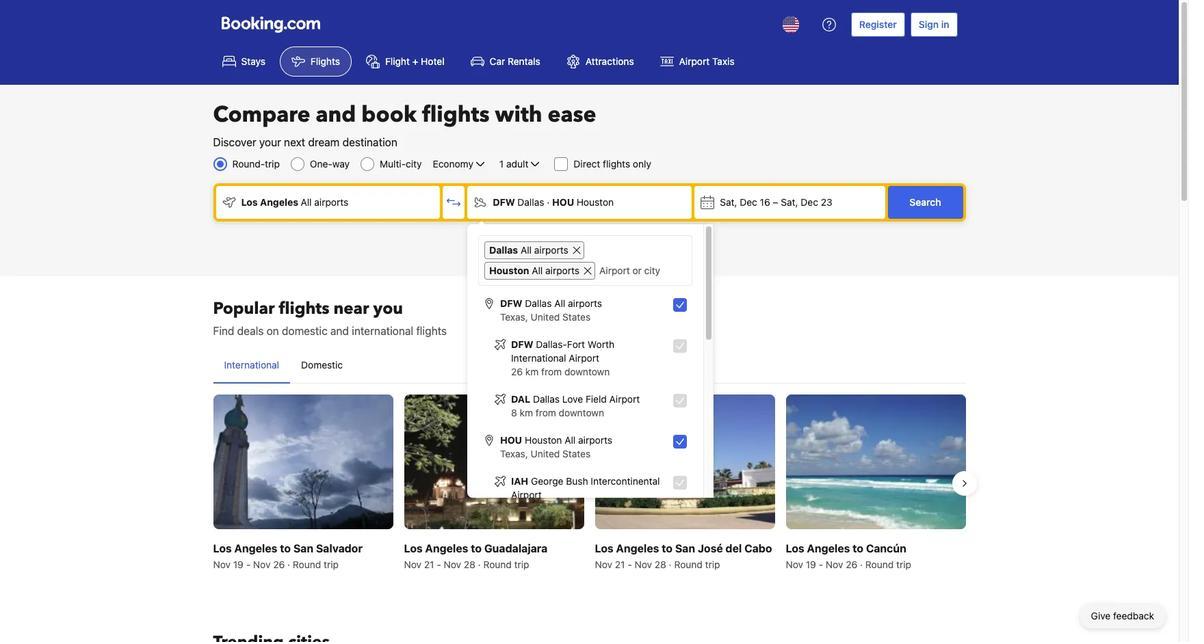 Task type: vqa. For each thing, say whether or not it's contained in the screenshot.
you on the left of the page
yes



Task type: describe. For each thing, give the bounding box(es) containing it.
sign in link
[[911, 12, 958, 37]]

search button
[[888, 186, 963, 219]]

los for los angeles
[[241, 196, 258, 208]]

1 adult button
[[498, 156, 544, 172]]

round-trip
[[232, 158, 280, 170]]

all for angeles
[[301, 196, 312, 208]]

next
[[284, 136, 305, 149]]

book
[[362, 100, 417, 130]]

los for los angeles to san josé del cabo
[[595, 543, 614, 555]]

trip inside los angeles to san josé del cabo nov 21 - nov 28 · round trip
[[705, 559, 720, 571]]

compare and book flights with ease discover your next dream destination
[[213, 100, 597, 149]]

trip inside los angeles to cancún nov 19 - nov 26 · round trip
[[897, 559, 912, 571]]

iah
[[511, 476, 528, 487]]

sat, dec 16 – sat, dec 23
[[720, 196, 833, 208]]

airport inside dallas-fort worth international airport
[[569, 352, 600, 364]]

multi-
[[380, 158, 406, 170]]

you
[[373, 298, 403, 320]]

26 inside los angeles to cancún nov 19 - nov 26 · round trip
[[846, 559, 858, 571]]

houston all airports
[[489, 265, 580, 276]]

21 inside los angeles to guadalajara nov 21 - nov 28 · round trip
[[424, 559, 434, 571]]

one-
[[310, 158, 332, 170]]

26 inside los angeles to san salvador nov 19 - nov 26 · round trip
[[273, 559, 285, 571]]

round inside los angeles to cancún nov 19 - nov 26 · round trip
[[866, 559, 894, 571]]

Airport or city text field
[[598, 262, 686, 280]]

your
[[259, 136, 281, 149]]

dfw for dfw
[[511, 339, 533, 350]]

flight + hotel link
[[354, 47, 456, 77]]

united for houston
[[531, 448, 560, 460]]

round inside los angeles to guadalajara nov 21 - nov 28 · round trip
[[483, 559, 512, 571]]

los angeles to guadalajara image
[[404, 395, 584, 530]]

dal dallas love field airport 8 km from downtown
[[511, 394, 640, 419]]

cancún
[[866, 543, 907, 555]]

los angeles to cancún nov 19 - nov 26 · round trip
[[786, 543, 912, 571]]

sign in
[[919, 18, 950, 30]]

give
[[1091, 610, 1111, 622]]

field
[[586, 394, 607, 405]]

· inside los angeles to san josé del cabo nov 21 - nov 28 · round trip
[[669, 559, 672, 571]]

· inside los angeles to guadalajara nov 21 - nov 28 · round trip
[[478, 559, 481, 571]]

16
[[760, 196, 770, 208]]

all up houston all airports
[[521, 244, 532, 256]]

popular flights near you find deals on domestic and international flights
[[213, 298, 447, 337]]

guadalajara
[[484, 543, 548, 555]]

angeles for los angeles to san josé del cabo
[[616, 543, 659, 555]]

deals
[[237, 325, 264, 337]]

2 sat, from the left
[[781, 196, 798, 208]]

0 vertical spatial hou
[[552, 196, 574, 208]]

international button
[[213, 348, 290, 383]]

with
[[495, 100, 542, 130]]

flights left only
[[603, 158, 630, 170]]

josé
[[698, 543, 723, 555]]

international inside dallas-fort worth international airport
[[511, 352, 566, 364]]

airport taxis link
[[649, 47, 746, 77]]

flight + hotel
[[385, 55, 445, 67]]

km inside the dal dallas love field airport 8 km from downtown
[[520, 407, 533, 419]]

houston inside hou houston all airports texas, united states
[[525, 435, 562, 446]]

dfw for dfw dallas · hou houston
[[493, 196, 515, 208]]

direct
[[574, 158, 600, 170]]

angeles for los angeles
[[260, 196, 298, 208]]

airport inside george bush intercontinental airport
[[511, 489, 542, 501]]

28 inside los angeles to guadalajara nov 21 - nov 28 · round trip
[[464, 559, 476, 571]]

near
[[334, 298, 369, 320]]

8
[[511, 407, 517, 419]]

- inside los angeles to cancún nov 19 - nov 26 · round trip
[[819, 559, 823, 571]]

to for nov
[[280, 543, 291, 555]]

trip down your
[[265, 158, 280, 170]]

on
[[267, 325, 279, 337]]

hou inside hou houston all airports texas, united states
[[500, 435, 522, 446]]

los angeles to san salvador nov 19 - nov 26 · round trip
[[213, 543, 363, 571]]

dallas for dfw dallas all airports texas, united states
[[525, 298, 552, 309]]

texas, for hou
[[500, 448, 528, 460]]

1 dec from the left
[[740, 196, 757, 208]]

feedback
[[1114, 610, 1155, 622]]

give feedback button
[[1080, 604, 1165, 629]]

direct flights only
[[574, 158, 651, 170]]

all for houston
[[565, 435, 576, 446]]

multi-city
[[380, 158, 422, 170]]

find
[[213, 325, 234, 337]]

flights
[[311, 55, 340, 67]]

dallas for dal dallas love field airport 8 km from downtown
[[533, 394, 560, 405]]

car rentals link
[[459, 47, 552, 77]]

1 adult
[[500, 158, 529, 170]]

only
[[633, 158, 651, 170]]

dfw dallas · hou houston
[[493, 196, 614, 208]]

round inside los angeles to san salvador nov 19 - nov 26 · round trip
[[293, 559, 321, 571]]

international inside button
[[224, 359, 279, 371]]

register link
[[851, 12, 905, 37]]

one-way
[[310, 158, 350, 170]]

international
[[352, 325, 413, 337]]

dallas up houston all airports
[[489, 244, 518, 256]]

· inside los angeles to san salvador nov 19 - nov 26 · round trip
[[288, 559, 290, 571]]

1 sat, from the left
[[720, 196, 737, 208]]

del
[[726, 543, 742, 555]]

los angeles to cancún image
[[786, 395, 966, 530]]

register
[[859, 18, 897, 30]]

bush
[[566, 476, 588, 487]]

from inside the dal dallas love field airport 8 km from downtown
[[536, 407, 556, 419]]

dallas for dfw dallas · hou houston
[[518, 196, 544, 208]]

dallas all airports
[[489, 244, 569, 256]]

fort
[[567, 339, 585, 350]]

3 nov from the left
[[404, 559, 422, 571]]

hou houston all airports texas, united states
[[500, 435, 613, 460]]

los angeles all airports
[[241, 196, 349, 208]]

2 nov from the left
[[253, 559, 271, 571]]

attractions
[[586, 55, 634, 67]]

los angeles to san josé del cabo image
[[595, 395, 775, 530]]

destination
[[343, 136, 398, 149]]

worth
[[588, 339, 615, 350]]

region containing los angeles to san salvador
[[202, 389, 977, 578]]



Task type: locate. For each thing, give the bounding box(es) containing it.
downtown up field
[[565, 366, 610, 378]]

trip down salvador
[[324, 559, 339, 571]]

0 vertical spatial km
[[525, 366, 539, 378]]

economy
[[433, 158, 474, 170]]

0 vertical spatial dfw
[[493, 196, 515, 208]]

los inside los angeles to san josé del cabo nov 21 - nov 28 · round trip
[[595, 543, 614, 555]]

way
[[332, 158, 350, 170]]

stays
[[241, 55, 265, 67]]

0 horizontal spatial 28
[[464, 559, 476, 571]]

1 vertical spatial hou
[[500, 435, 522, 446]]

popular
[[213, 298, 275, 320]]

1 21 from the left
[[424, 559, 434, 571]]

downtown
[[565, 366, 610, 378], [559, 407, 604, 419]]

tab list
[[213, 348, 966, 385]]

to inside los angeles to san josé del cabo nov 21 - nov 28 · round trip
[[662, 543, 673, 555]]

attractions link
[[555, 47, 646, 77]]

airports for dallas
[[568, 298, 602, 309]]

sign
[[919, 18, 939, 30]]

downtown inside the dal dallas love field airport 8 km from downtown
[[559, 407, 604, 419]]

domestic
[[301, 359, 343, 371]]

angeles inside los angeles to guadalajara nov 21 - nov 28 · round trip
[[425, 543, 468, 555]]

flights up "domestic"
[[279, 298, 330, 320]]

2 21 from the left
[[615, 559, 625, 571]]

texas, up iah at the bottom left of the page
[[500, 448, 528, 460]]

states for houston
[[563, 448, 591, 460]]

states up fort
[[563, 311, 591, 323]]

dal
[[511, 394, 530, 405]]

2 horizontal spatial 26
[[846, 559, 858, 571]]

san left josé
[[675, 543, 695, 555]]

hotel
[[421, 55, 445, 67]]

2 dec from the left
[[801, 196, 818, 208]]

· inside los angeles to cancún nov 19 - nov 26 · round trip
[[860, 559, 863, 571]]

ease
[[548, 100, 597, 130]]

flights inside compare and book flights with ease discover your next dream destination
[[422, 100, 490, 130]]

airport inside airport taxis link
[[679, 55, 710, 67]]

states for dallas
[[563, 311, 591, 323]]

2 san from the left
[[675, 543, 695, 555]]

6 nov from the left
[[635, 559, 652, 571]]

dream
[[308, 136, 340, 149]]

domestic
[[282, 325, 328, 337]]

0 horizontal spatial 26
[[273, 559, 285, 571]]

all down houston all airports
[[555, 298, 566, 309]]

1 round from the left
[[293, 559, 321, 571]]

airport right field
[[610, 394, 640, 405]]

texas, inside hou houston all airports texas, united states
[[500, 448, 528, 460]]

houston up george
[[525, 435, 562, 446]]

trip down guadalajara
[[514, 559, 529, 571]]

taxis
[[712, 55, 735, 67]]

8 nov from the left
[[826, 559, 843, 571]]

car
[[490, 55, 505, 67]]

george
[[531, 476, 564, 487]]

united up dallas-
[[531, 311, 560, 323]]

0 vertical spatial states
[[563, 311, 591, 323]]

international down deals
[[224, 359, 279, 371]]

airports for houston
[[578, 435, 613, 446]]

1 united from the top
[[531, 311, 560, 323]]

trip inside los angeles to guadalajara nov 21 - nov 28 · round trip
[[514, 559, 529, 571]]

2 round from the left
[[483, 559, 512, 571]]

0 horizontal spatial hou
[[500, 435, 522, 446]]

from right 8
[[536, 407, 556, 419]]

1 vertical spatial and
[[331, 325, 349, 337]]

booking.com logo image
[[221, 16, 320, 33], [221, 16, 320, 33]]

nov
[[213, 559, 231, 571], [253, 559, 271, 571], [404, 559, 422, 571], [444, 559, 461, 571], [595, 559, 613, 571], [635, 559, 652, 571], [786, 559, 803, 571], [826, 559, 843, 571]]

trip
[[265, 158, 280, 170], [324, 559, 339, 571], [514, 559, 529, 571], [705, 559, 720, 571], [897, 559, 912, 571]]

region
[[202, 389, 977, 578]]

1 28 from the left
[[464, 559, 476, 571]]

0 horizontal spatial 21
[[424, 559, 434, 571]]

airport down fort
[[569, 352, 600, 364]]

0 vertical spatial united
[[531, 311, 560, 323]]

houston
[[577, 196, 614, 208], [489, 265, 529, 276], [525, 435, 562, 446]]

angeles
[[260, 196, 298, 208], [234, 543, 277, 555], [425, 543, 468, 555], [616, 543, 659, 555], [807, 543, 850, 555]]

4 - from the left
[[819, 559, 823, 571]]

los for los angeles to cancún
[[786, 543, 805, 555]]

and down near
[[331, 325, 349, 337]]

trip down cancún
[[897, 559, 912, 571]]

los inside los angeles to cancún nov 19 - nov 26 · round trip
[[786, 543, 805, 555]]

1 vertical spatial united
[[531, 448, 560, 460]]

dallas inside dfw dallas all airports texas, united states
[[525, 298, 552, 309]]

los for los angeles to guadalajara
[[404, 543, 423, 555]]

1 horizontal spatial 21
[[615, 559, 625, 571]]

to for del
[[662, 543, 673, 555]]

texas,
[[500, 311, 528, 323], [500, 448, 528, 460]]

airports up houston all airports
[[534, 244, 569, 256]]

4 to from the left
[[853, 543, 864, 555]]

sat, dec 16 – sat, dec 23 button
[[695, 186, 885, 219]]

george bush intercontinental airport
[[511, 476, 660, 501]]

dec left 23 in the right top of the page
[[801, 196, 818, 208]]

give feedback
[[1091, 610, 1155, 622]]

sat, right – on the right top of page
[[781, 196, 798, 208]]

los inside los angeles to san salvador nov 19 - nov 26 · round trip
[[213, 543, 232, 555]]

states
[[563, 311, 591, 323], [563, 448, 591, 460]]

1 horizontal spatial 19
[[806, 559, 816, 571]]

airports down one-way
[[314, 196, 349, 208]]

hou down direct
[[552, 196, 574, 208]]

1 horizontal spatial sat,
[[781, 196, 798, 208]]

san for salvador
[[293, 543, 313, 555]]

dfw down houston all airports
[[500, 298, 523, 309]]

dfw dallas all airports texas, united states
[[500, 298, 602, 323]]

flights link
[[280, 47, 352, 77]]

5 nov from the left
[[595, 559, 613, 571]]

dallas down 1 adult dropdown button
[[518, 196, 544, 208]]

los angeles to san salvador image
[[213, 395, 393, 530]]

7 nov from the left
[[786, 559, 803, 571]]

from down dallas-fort worth international airport
[[541, 366, 562, 378]]

round down guadalajara
[[483, 559, 512, 571]]

1 vertical spatial dfw
[[500, 298, 523, 309]]

to
[[280, 543, 291, 555], [471, 543, 482, 555], [662, 543, 673, 555], [853, 543, 864, 555]]

and up dream
[[316, 100, 356, 130]]

0 vertical spatial texas,
[[500, 311, 528, 323]]

1 horizontal spatial san
[[675, 543, 695, 555]]

round down josé
[[674, 559, 703, 571]]

los for los angeles to san salvador
[[213, 543, 232, 555]]

2 19 from the left
[[806, 559, 816, 571]]

all inside dfw dallas all airports texas, united states
[[555, 298, 566, 309]]

angeles for los angeles to cancún
[[807, 543, 850, 555]]

los inside los angeles to guadalajara nov 21 - nov 28 · round trip
[[404, 543, 423, 555]]

1 horizontal spatial 28
[[655, 559, 667, 571]]

from
[[541, 366, 562, 378], [536, 407, 556, 419]]

love
[[562, 394, 583, 405]]

trip down josé
[[705, 559, 720, 571]]

to inside los angeles to cancún nov 19 - nov 26 · round trip
[[853, 543, 864, 555]]

san inside los angeles to san josé del cabo nov 21 - nov 28 · round trip
[[675, 543, 695, 555]]

to inside los angeles to guadalajara nov 21 - nov 28 · round trip
[[471, 543, 482, 555]]

united up george
[[531, 448, 560, 460]]

angeles inside los angeles to san josé del cabo nov 21 - nov 28 · round trip
[[616, 543, 659, 555]]

dec
[[740, 196, 757, 208], [801, 196, 818, 208]]

houston down 'dallas all airports'
[[489, 265, 529, 276]]

all inside hou houston all airports texas, united states
[[565, 435, 576, 446]]

1 - from the left
[[246, 559, 251, 571]]

3 to from the left
[[662, 543, 673, 555]]

states up bush
[[563, 448, 591, 460]]

car rentals
[[490, 55, 540, 67]]

26 km from downtown
[[511, 366, 610, 378]]

1 vertical spatial states
[[563, 448, 591, 460]]

dallas right dal
[[533, 394, 560, 405]]

1 texas, from the top
[[500, 311, 528, 323]]

airports down 'dallas all airports'
[[545, 265, 580, 276]]

0 horizontal spatial san
[[293, 543, 313, 555]]

airports up fort
[[568, 298, 602, 309]]

1 horizontal spatial hou
[[552, 196, 574, 208]]

hou
[[552, 196, 574, 208], [500, 435, 522, 446]]

1 vertical spatial km
[[520, 407, 533, 419]]

salvador
[[316, 543, 363, 555]]

san for josé
[[675, 543, 695, 555]]

intercontinental
[[591, 476, 660, 487]]

dallas down houston all airports
[[525, 298, 552, 309]]

states inside dfw dallas all airports texas, united states
[[563, 311, 591, 323]]

downtown down love
[[559, 407, 604, 419]]

km up dal
[[525, 366, 539, 378]]

tab list containing international
[[213, 348, 966, 385]]

and inside compare and book flights with ease discover your next dream destination
[[316, 100, 356, 130]]

1 vertical spatial texas,
[[500, 448, 528, 460]]

airport left taxis
[[679, 55, 710, 67]]

1 horizontal spatial international
[[511, 352, 566, 364]]

19 inside los angeles to san salvador nov 19 - nov 26 · round trip
[[233, 559, 244, 571]]

1 vertical spatial houston
[[489, 265, 529, 276]]

- inside los angeles to guadalajara nov 21 - nov 28 · round trip
[[437, 559, 441, 571]]

angeles inside los angeles to cancún nov 19 - nov 26 · round trip
[[807, 543, 850, 555]]

to inside los angeles to san salvador nov 19 - nov 26 · round trip
[[280, 543, 291, 555]]

2 texas, from the top
[[500, 448, 528, 460]]

united for dallas
[[531, 311, 560, 323]]

press enter to select airport, and then press spacebar to add another airport element
[[478, 292, 693, 643]]

4 nov from the left
[[444, 559, 461, 571]]

dfw for dfw dallas all airports texas, united states
[[500, 298, 523, 309]]

all down the dal dallas love field airport 8 km from downtown
[[565, 435, 576, 446]]

flight
[[385, 55, 410, 67]]

2 - from the left
[[437, 559, 441, 571]]

0 horizontal spatial dec
[[740, 196, 757, 208]]

discover
[[213, 136, 256, 149]]

international
[[511, 352, 566, 364], [224, 359, 279, 371]]

adult
[[506, 158, 529, 170]]

all down the one-
[[301, 196, 312, 208]]

21 inside los angeles to san josé del cabo nov 21 - nov 28 · round trip
[[615, 559, 625, 571]]

26 inside press enter to select airport, and then press spacebar to add another airport "element"
[[511, 366, 523, 378]]

to left cancún
[[853, 543, 864, 555]]

sat, left 16
[[720, 196, 737, 208]]

to left salvador
[[280, 543, 291, 555]]

dfw inside dfw dallas all airports texas, united states
[[500, 298, 523, 309]]

san left salvador
[[293, 543, 313, 555]]

hou down 8
[[500, 435, 522, 446]]

dallas-
[[536, 339, 567, 350]]

trip inside los angeles to san salvador nov 19 - nov 26 · round trip
[[324, 559, 339, 571]]

km right 8
[[520, 407, 533, 419]]

0 vertical spatial houston
[[577, 196, 614, 208]]

3 round from the left
[[674, 559, 703, 571]]

rentals
[[508, 55, 540, 67]]

1 to from the left
[[280, 543, 291, 555]]

texas, inside dfw dallas all airports texas, united states
[[500, 311, 528, 323]]

1 san from the left
[[293, 543, 313, 555]]

dallas
[[518, 196, 544, 208], [489, 244, 518, 256], [525, 298, 552, 309], [533, 394, 560, 405]]

flights up economy
[[422, 100, 490, 130]]

compare
[[213, 100, 310, 130]]

1 nov from the left
[[213, 559, 231, 571]]

round-
[[232, 158, 265, 170]]

round
[[293, 559, 321, 571], [483, 559, 512, 571], [674, 559, 703, 571], [866, 559, 894, 571]]

round inside los angeles to san josé del cabo nov 21 - nov 28 · round trip
[[674, 559, 703, 571]]

airport down iah at the bottom left of the page
[[511, 489, 542, 501]]

19
[[233, 559, 244, 571], [806, 559, 816, 571]]

round down salvador
[[293, 559, 321, 571]]

23
[[821, 196, 833, 208]]

dec left 16
[[740, 196, 757, 208]]

and inside popular flights near you find deals on domestic and international flights
[[331, 325, 349, 337]]

angeles for los angeles to guadalajara
[[425, 543, 468, 555]]

- inside los angeles to san salvador nov 19 - nov 26 · round trip
[[246, 559, 251, 571]]

0 vertical spatial and
[[316, 100, 356, 130]]

texas, down houston all airports
[[500, 311, 528, 323]]

1 19 from the left
[[233, 559, 244, 571]]

united inside dfw dallas all airports texas, united states
[[531, 311, 560, 323]]

international down dallas-
[[511, 352, 566, 364]]

los angeles to san josé del cabo nov 21 - nov 28 · round trip
[[595, 543, 772, 571]]

flights
[[422, 100, 490, 130], [603, 158, 630, 170], [279, 298, 330, 320], [416, 325, 447, 337]]

texas, for dfw
[[500, 311, 528, 323]]

0 horizontal spatial 19
[[233, 559, 244, 571]]

19 inside los angeles to cancún nov 19 - nov 26 · round trip
[[806, 559, 816, 571]]

2 states from the top
[[563, 448, 591, 460]]

in
[[942, 18, 950, 30]]

airports for angeles
[[314, 196, 349, 208]]

dfw down 1
[[493, 196, 515, 208]]

airport taxis
[[679, 55, 735, 67]]

1 horizontal spatial dec
[[801, 196, 818, 208]]

dallas inside the dal dallas love field airport 8 km from downtown
[[533, 394, 560, 405]]

1
[[500, 158, 504, 170]]

2 vertical spatial houston
[[525, 435, 562, 446]]

flights right international
[[416, 325, 447, 337]]

2 to from the left
[[471, 543, 482, 555]]

all for dallas
[[555, 298, 566, 309]]

0 vertical spatial from
[[541, 366, 562, 378]]

–
[[773, 196, 778, 208]]

los angeles to guadalajara nov 21 - nov 28 · round trip
[[404, 543, 548, 571]]

angeles inside los angeles to san salvador nov 19 - nov 26 · round trip
[[234, 543, 277, 555]]

airports down the dal dallas love field airport 8 km from downtown
[[578, 435, 613, 446]]

airports inside dfw dallas all airports texas, united states
[[568, 298, 602, 309]]

houston down direct
[[577, 196, 614, 208]]

search
[[910, 196, 941, 208]]

2 28 from the left
[[655, 559, 667, 571]]

to for 19
[[853, 543, 864, 555]]

dfw left dallas-
[[511, 339, 533, 350]]

city
[[406, 158, 422, 170]]

1 vertical spatial downtown
[[559, 407, 604, 419]]

cabo
[[745, 543, 772, 555]]

·
[[547, 196, 550, 208], [288, 559, 290, 571], [478, 559, 481, 571], [669, 559, 672, 571], [860, 559, 863, 571]]

all down 'dallas all airports'
[[532, 265, 543, 276]]

0 horizontal spatial sat,
[[720, 196, 737, 208]]

- inside los angeles to san josé del cabo nov 21 - nov 28 · round trip
[[628, 559, 632, 571]]

0 horizontal spatial international
[[224, 359, 279, 371]]

3 - from the left
[[628, 559, 632, 571]]

round down cancún
[[866, 559, 894, 571]]

to left guadalajara
[[471, 543, 482, 555]]

stays link
[[210, 47, 277, 77]]

1 vertical spatial from
[[536, 407, 556, 419]]

28
[[464, 559, 476, 571], [655, 559, 667, 571]]

san inside los angeles to san salvador nov 19 - nov 26 · round trip
[[293, 543, 313, 555]]

0 vertical spatial downtown
[[565, 366, 610, 378]]

angeles for los angeles to san salvador
[[234, 543, 277, 555]]

1 horizontal spatial 26
[[511, 366, 523, 378]]

united
[[531, 311, 560, 323], [531, 448, 560, 460]]

united inside hou houston all airports texas, united states
[[531, 448, 560, 460]]

airport inside the dal dallas love field airport 8 km from downtown
[[610, 394, 640, 405]]

airports inside hou houston all airports texas, united states
[[578, 435, 613, 446]]

2 vertical spatial dfw
[[511, 339, 533, 350]]

to for 21
[[471, 543, 482, 555]]

+
[[412, 55, 418, 67]]

2 united from the top
[[531, 448, 560, 460]]

to left josé
[[662, 543, 673, 555]]

4 round from the left
[[866, 559, 894, 571]]

domestic button
[[290, 348, 354, 383]]

1 states from the top
[[563, 311, 591, 323]]

28 inside los angeles to san josé del cabo nov 21 - nov 28 · round trip
[[655, 559, 667, 571]]

states inside hou houston all airports texas, united states
[[563, 448, 591, 460]]



